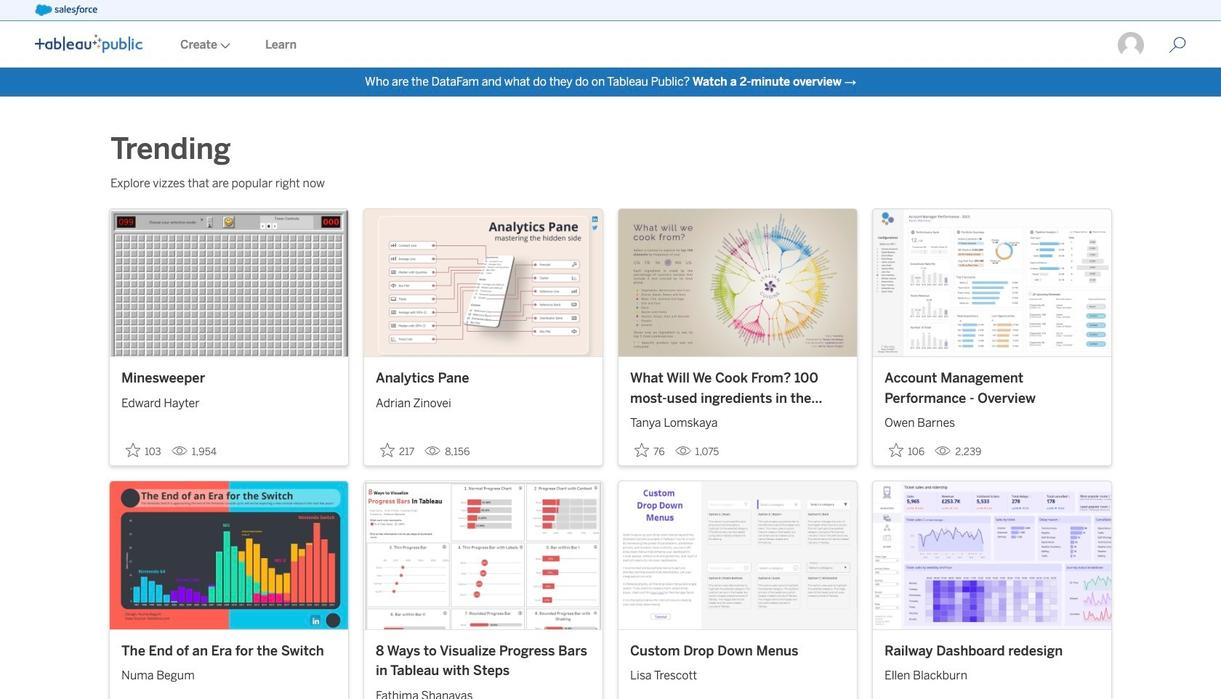 Task type: describe. For each thing, give the bounding box(es) containing it.
3 add favorite button from the left
[[630, 439, 669, 463]]

add favorite image for fourth add favorite 'button' from left
[[889, 444, 904, 458]]

add favorite image for 2nd add favorite 'button' from left
[[380, 444, 395, 458]]

2 add favorite button from the left
[[376, 439, 419, 463]]

logo image
[[35, 34, 142, 53]]

2 add favorite image from the left
[[635, 444, 649, 458]]

1 add favorite button from the left
[[121, 439, 165, 463]]

christina.overa image
[[1116, 31, 1146, 60]]

4 add favorite button from the left
[[885, 439, 929, 463]]



Task type: vqa. For each thing, say whether or not it's contained in the screenshot.
right Add Favorite image
yes



Task type: locate. For each thing, give the bounding box(es) containing it.
Add Favorite button
[[121, 439, 165, 463], [376, 439, 419, 463], [630, 439, 669, 463], [885, 439, 929, 463]]

workbook thumbnail image
[[110, 209, 348, 357], [364, 209, 603, 357], [619, 209, 857, 357], [873, 209, 1111, 357], [110, 482, 348, 630], [364, 482, 603, 630], [619, 482, 857, 630], [873, 482, 1111, 630]]

1 add favorite image from the left
[[126, 444, 140, 458]]

0 horizontal spatial add favorite image
[[126, 444, 140, 458]]

add favorite image
[[380, 444, 395, 458], [889, 444, 904, 458]]

1 horizontal spatial add favorite image
[[635, 444, 649, 458]]

1 horizontal spatial add favorite image
[[889, 444, 904, 458]]

0 horizontal spatial add favorite image
[[380, 444, 395, 458]]

1 add favorite image from the left
[[380, 444, 395, 458]]

salesforce logo image
[[35, 4, 97, 16]]

add favorite image
[[126, 444, 140, 458], [635, 444, 649, 458]]

create image
[[217, 43, 230, 49]]

go to search image
[[1151, 36, 1204, 54]]

2 add favorite image from the left
[[889, 444, 904, 458]]

trending heading
[[110, 129, 272, 169]]



